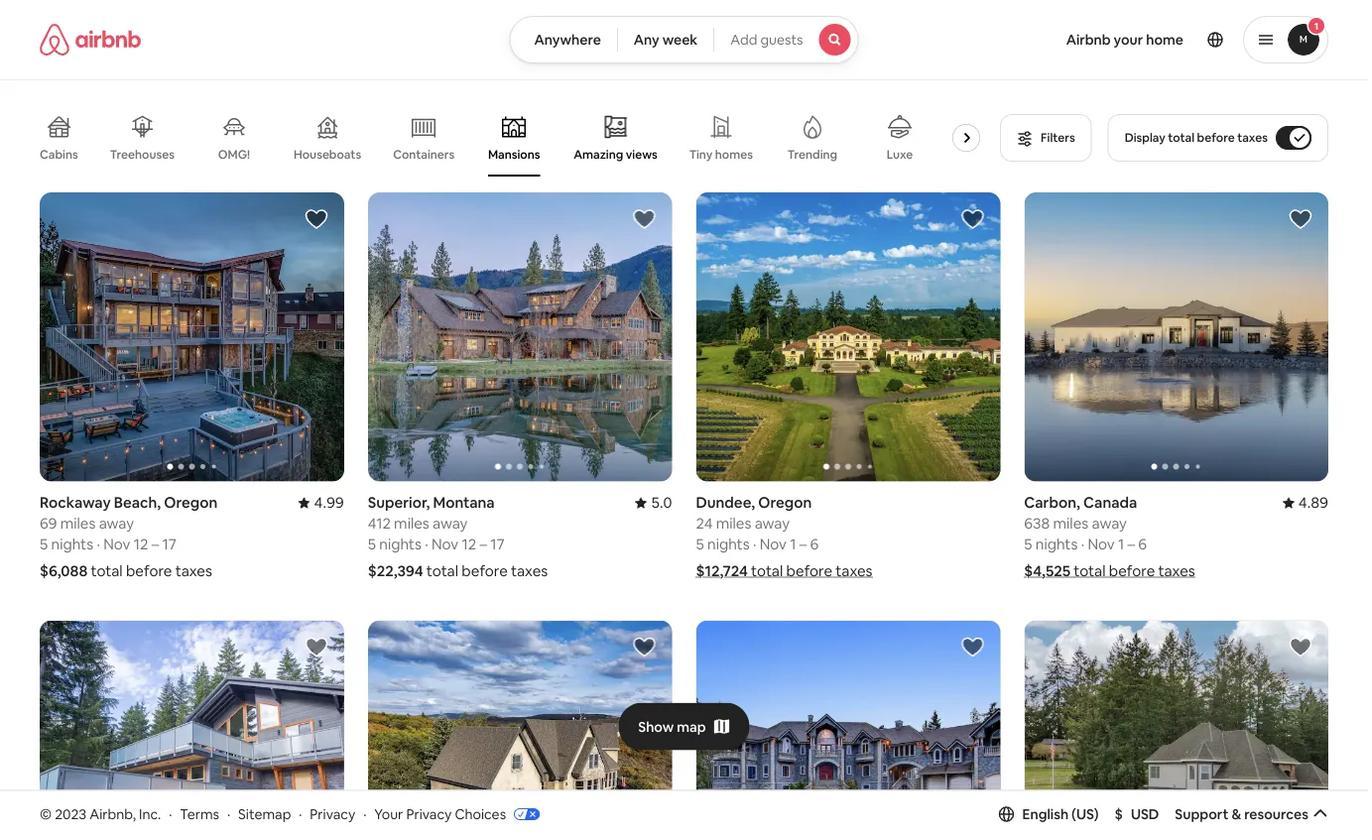 Task type: describe. For each thing, give the bounding box(es) containing it.
2023
[[55, 805, 86, 823]]

english (us)
[[1022, 805, 1099, 823]]

taxes inside display total before taxes button
[[1237, 130, 1268, 145]]

· right inc.
[[169, 805, 172, 823]]

display total before taxes button
[[1108, 114, 1328, 162]]

dundee,
[[696, 493, 755, 512]]

add
[[730, 31, 757, 49]]

inc.
[[139, 805, 161, 823]]

taxes for dundee, oregon 24 miles away 5 nights · nov 1 – 6 $12,724 total before taxes
[[836, 561, 873, 581]]

usd
[[1131, 805, 1159, 823]]

your privacy choices
[[374, 805, 506, 823]]

$12,724
[[696, 561, 748, 581]]

add to wishlist: whistler, canada image
[[304, 635, 328, 659]]

$22,394
[[368, 561, 423, 581]]

privacy inside "link"
[[406, 805, 452, 823]]

miles for 412
[[394, 514, 429, 533]]

total inside rockaway beach, oregon 69 miles away 5 nights · nov 12 – 17 $6,088 total before taxes
[[91, 561, 123, 581]]

privacy link
[[310, 805, 355, 823]]

$
[[1115, 805, 1123, 823]]

24
[[696, 514, 713, 533]]

nights for 412
[[379, 535, 421, 554]]

total for superior, montana 412 miles away 5 nights · nov 12 – 17 $22,394 total before taxes
[[426, 561, 458, 581]]

english (us) button
[[999, 805, 1099, 823]]

&
[[1232, 805, 1241, 823]]

· left "privacy" link
[[299, 805, 302, 823]]

away for 638
[[1092, 514, 1127, 533]]

5 for 638
[[1024, 535, 1032, 554]]

12 inside superior, montana 412 miles away 5 nights · nov 12 – 17 $22,394 total before taxes
[[462, 535, 476, 554]]

1 button
[[1243, 16, 1328, 63]]

anywhere
[[534, 31, 601, 49]]

any
[[634, 31, 659, 49]]

5 for 412
[[368, 535, 376, 554]]

terms · sitemap · privacy
[[180, 805, 355, 823]]

taxes for carbon, canada 638 miles away 5 nights · nov 1 – 6 $4,525 total before taxes
[[1158, 561, 1195, 581]]

superior,
[[368, 493, 430, 512]]

tiny
[[689, 147, 713, 162]]

map
[[677, 718, 706, 736]]

choices
[[455, 805, 506, 823]]

beach,
[[114, 493, 161, 512]]

none search field containing anywhere
[[509, 16, 859, 63]]

before inside rockaway beach, oregon 69 miles away 5 nights · nov 12 – 17 $6,088 total before taxes
[[126, 561, 172, 581]]

add to wishlist: arlington, washington image
[[961, 635, 984, 659]]

amazing
[[574, 147, 623, 162]]

5 inside rockaway beach, oregon 69 miles away 5 nights · nov 12 – 17 $6,088 total before taxes
[[40, 535, 48, 554]]

amazing views
[[574, 147, 658, 162]]

your
[[1114, 31, 1143, 49]]

display
[[1125, 130, 1165, 145]]

group containing houseboats
[[40, 99, 988, 177]]

before for carbon, canada 638 miles away 5 nights · nov 1 – 6 $4,525 total before taxes
[[1109, 561, 1155, 581]]

total for carbon, canada 638 miles away 5 nights · nov 1 – 6 $4,525 total before taxes
[[1074, 561, 1106, 581]]

anywhere button
[[509, 16, 618, 63]]

rockaway
[[40, 493, 111, 512]]

away for 412
[[433, 514, 468, 533]]

filters button
[[1000, 114, 1092, 162]]

add guests
[[730, 31, 803, 49]]

sitemap
[[238, 805, 291, 823]]

tiny homes
[[689, 147, 753, 162]]

nights for 24
[[707, 535, 750, 554]]

taxes for superior, montana 412 miles away 5 nights · nov 12 – 17 $22,394 total before taxes
[[511, 561, 548, 581]]

treehouses
[[110, 147, 175, 162]]

filters
[[1041, 130, 1075, 145]]

$6,088
[[40, 561, 88, 581]]

any week
[[634, 31, 698, 49]]

412
[[368, 514, 391, 533]]

superior, montana 412 miles away 5 nights · nov 12 – 17 $22,394 total before taxes
[[368, 493, 548, 581]]

terms link
[[180, 805, 219, 823]]

profile element
[[883, 0, 1328, 79]]

add guests button
[[714, 16, 859, 63]]

before inside button
[[1197, 130, 1235, 145]]

· inside rockaway beach, oregon 69 miles away 5 nights · nov 12 – 17 $6,088 total before taxes
[[97, 535, 100, 554]]

english
[[1022, 805, 1069, 823]]

4.89
[[1298, 493, 1328, 512]]

airbnb your home
[[1066, 31, 1184, 49]]

4.89 out of 5 average rating image
[[1283, 493, 1328, 512]]

show
[[638, 718, 674, 736]]

week
[[662, 31, 698, 49]]

©
[[40, 805, 52, 823]]

$4,525
[[1024, 561, 1071, 581]]

before for superior, montana 412 miles away 5 nights · nov 12 – 17 $22,394 total before taxes
[[462, 561, 508, 581]]

oregon inside dundee, oregon 24 miles away 5 nights · nov 1 – 6 $12,724 total before taxes
[[758, 493, 812, 512]]

airbnb
[[1066, 31, 1111, 49]]

– for 24
[[799, 535, 807, 554]]

6 for oregon
[[810, 535, 819, 554]]

6 for canada
[[1138, 535, 1147, 554]]

· inside "carbon, canada 638 miles away 5 nights · nov 1 – 6 $4,525 total before taxes"
[[1081, 535, 1084, 554]]

montana
[[433, 493, 495, 512]]

homes
[[715, 147, 753, 162]]

17 inside superior, montana 412 miles away 5 nights · nov 12 – 17 $22,394 total before taxes
[[490, 535, 505, 554]]

5.0
[[651, 493, 672, 512]]



Task type: locate. For each thing, give the bounding box(es) containing it.
6
[[810, 535, 819, 554], [1138, 535, 1147, 554]]

1 nights from the left
[[51, 535, 93, 554]]

rockaway beach, oregon 69 miles away 5 nights · nov 12 – 17 $6,088 total before taxes
[[40, 493, 217, 581]]

4 miles from the left
[[1053, 514, 1089, 533]]

before right display
[[1197, 130, 1235, 145]]

– inside dundee, oregon 24 miles away 5 nights · nov 1 – 6 $12,724 total before taxes
[[799, 535, 807, 554]]

before down 'beach,'
[[126, 561, 172, 581]]

miles down rockaway
[[60, 514, 96, 533]]

5 for 24
[[696, 535, 704, 554]]

2 – from the left
[[480, 535, 487, 554]]

· down dundee,
[[753, 535, 756, 554]]

miles inside dundee, oregon 24 miles away 5 nights · nov 1 – 6 $12,724 total before taxes
[[716, 514, 751, 533]]

add to wishlist: rockaway beach, oregon image
[[304, 207, 328, 231]]

add to wishlist: park city, utah image
[[632, 635, 656, 659]]

1 – from the left
[[151, 535, 159, 554]]

1 nov from the left
[[103, 535, 130, 554]]

privacy
[[310, 805, 355, 823], [406, 805, 452, 823]]

5 down 638
[[1024, 535, 1032, 554]]

1 6 from the left
[[810, 535, 819, 554]]

5 inside superior, montana 412 miles away 5 nights · nov 12 – 17 $22,394 total before taxes
[[368, 535, 376, 554]]

nights inside dundee, oregon 24 miles away 5 nights · nov 1 – 6 $12,724 total before taxes
[[707, 535, 750, 554]]

12 down 'beach,'
[[134, 535, 148, 554]]

· inside superior, montana 412 miles away 5 nights · nov 12 – 17 $22,394 total before taxes
[[425, 535, 428, 554]]

before inside superior, montana 412 miles away 5 nights · nov 12 – 17 $22,394 total before taxes
[[462, 561, 508, 581]]

3 5 from the left
[[696, 535, 704, 554]]

· left your in the bottom of the page
[[363, 805, 366, 823]]

1 horizontal spatial 1
[[1118, 535, 1124, 554]]

2 6 from the left
[[1138, 535, 1147, 554]]

away
[[99, 514, 134, 533], [433, 514, 468, 533], [755, 514, 790, 533], [1092, 514, 1127, 533]]

1
[[1314, 19, 1319, 32], [790, 535, 796, 554], [1118, 535, 1124, 554]]

nights
[[51, 535, 93, 554], [379, 535, 421, 554], [707, 535, 750, 554], [1036, 535, 1078, 554]]

miles for 24
[[716, 514, 751, 533]]

before down montana
[[462, 561, 508, 581]]

1 17 from the left
[[162, 535, 176, 554]]

nights up the $12,724
[[707, 535, 750, 554]]

4 – from the left
[[1128, 535, 1135, 554]]

2 miles from the left
[[394, 514, 429, 533]]

3 nights from the left
[[707, 535, 750, 554]]

mansions
[[488, 147, 540, 162]]

· down superior,
[[425, 535, 428, 554]]

carbon,
[[1024, 493, 1080, 512]]

· right terms
[[227, 805, 230, 823]]

6 inside "carbon, canada 638 miles away 5 nights · nov 1 – 6 $4,525 total before taxes"
[[1138, 535, 1147, 554]]

0 horizontal spatial privacy
[[310, 805, 355, 823]]

0 horizontal spatial 6
[[810, 535, 819, 554]]

1 inside "dropdown button"
[[1314, 19, 1319, 32]]

total right "$22,394" on the bottom of page
[[426, 561, 458, 581]]

nov for 412
[[431, 535, 459, 554]]

69
[[40, 514, 57, 533]]

5 down 69
[[40, 535, 48, 554]]

nights for 638
[[1036, 535, 1078, 554]]

luxe
[[887, 147, 913, 162]]

dundee, oregon 24 miles away 5 nights · nov 1 – 6 $12,724 total before taxes
[[696, 493, 873, 581]]

6 inside dundee, oregon 24 miles away 5 nights · nov 1 – 6 $12,724 total before taxes
[[810, 535, 819, 554]]

1 horizontal spatial 17
[[490, 535, 505, 554]]

away down 'canada'
[[1092, 514, 1127, 533]]

away inside superior, montana 412 miles away 5 nights · nov 12 – 17 $22,394 total before taxes
[[433, 514, 468, 533]]

add to wishlist: dundee, oregon image
[[961, 207, 984, 231]]

2 away from the left
[[433, 514, 468, 533]]

4.99 out of 5 average rating image
[[298, 493, 344, 512]]

guests
[[760, 31, 803, 49]]

nov inside dundee, oregon 24 miles away 5 nights · nov 1 – 6 $12,724 total before taxes
[[760, 535, 787, 554]]

display total before taxes
[[1125, 130, 1268, 145]]

miles inside superior, montana 412 miles away 5 nights · nov 12 – 17 $22,394 total before taxes
[[394, 514, 429, 533]]

oregon right 'beach,'
[[164, 493, 217, 512]]

5 inside "carbon, canada 638 miles away 5 nights · nov 1 – 6 $4,525 total before taxes"
[[1024, 535, 1032, 554]]

away down 'beach,'
[[99, 514, 134, 533]]

17
[[162, 535, 176, 554], [490, 535, 505, 554]]

2 oregon from the left
[[758, 493, 812, 512]]

taxes inside dundee, oregon 24 miles away 5 nights · nov 1 – 6 $12,724 total before taxes
[[836, 561, 873, 581]]

before for dundee, oregon 24 miles away 5 nights · nov 1 – 6 $12,724 total before taxes
[[786, 561, 832, 581]]

2 horizontal spatial 1
[[1314, 19, 1319, 32]]

nov for 24
[[760, 535, 787, 554]]

nights up "$22,394" on the bottom of page
[[379, 535, 421, 554]]

2 12 from the left
[[462, 535, 476, 554]]

1 inside dundee, oregon 24 miles away 5 nights · nov 1 – 6 $12,724 total before taxes
[[790, 535, 796, 554]]

taxes inside rockaway beach, oregon 69 miles away 5 nights · nov 12 – 17 $6,088 total before taxes
[[175, 561, 212, 581]]

away inside dundee, oregon 24 miles away 5 nights · nov 1 – 6 $12,724 total before taxes
[[755, 514, 790, 533]]

away down dundee,
[[755, 514, 790, 533]]

away inside "carbon, canada 638 miles away 5 nights · nov 1 – 6 $4,525 total before taxes"
[[1092, 514, 1127, 533]]

2 nights from the left
[[379, 535, 421, 554]]

taxes inside superior, montana 412 miles away 5 nights · nov 12 – 17 $22,394 total before taxes
[[511, 561, 548, 581]]

nights up $4,525 in the bottom right of the page
[[1036, 535, 1078, 554]]

support & resources button
[[1175, 805, 1328, 823]]

total
[[1168, 130, 1195, 145], [91, 561, 123, 581], [426, 561, 458, 581], [751, 561, 783, 581], [1074, 561, 1106, 581]]

group
[[40, 99, 988, 177], [40, 192, 344, 482], [368, 192, 672, 482], [696, 192, 1000, 482], [1024, 192, 1328, 482], [40, 620, 344, 838], [368, 620, 672, 838], [696, 620, 1000, 838], [1024, 620, 1328, 838]]

1 miles from the left
[[60, 514, 96, 533]]

1 oregon from the left
[[164, 493, 217, 512]]

0 horizontal spatial 12
[[134, 535, 148, 554]]

© 2023 airbnb, inc. ·
[[40, 805, 172, 823]]

show map button
[[618, 703, 750, 751]]

before inside dundee, oregon 24 miles away 5 nights · nov 1 – 6 $12,724 total before taxes
[[786, 561, 832, 581]]

total right the $12,724
[[751, 561, 783, 581]]

cabins
[[40, 147, 78, 162]]

privacy right your in the bottom of the page
[[406, 805, 452, 823]]

1 horizontal spatial oregon
[[758, 493, 812, 512]]

add to wishlist: superior, montana image
[[632, 207, 656, 231]]

1 for carbon, canada 638 miles away 5 nights · nov 1 – 6 $4,525 total before taxes
[[1118, 535, 1124, 554]]

– for 412
[[480, 535, 487, 554]]

houseboats
[[294, 147, 361, 162]]

total inside dundee, oregon 24 miles away 5 nights · nov 1 – 6 $12,724 total before taxes
[[751, 561, 783, 581]]

miles down carbon, on the right
[[1053, 514, 1089, 533]]

miles inside rockaway beach, oregon 69 miles away 5 nights · nov 12 – 17 $6,088 total before taxes
[[60, 514, 96, 533]]

away inside rockaway beach, oregon 69 miles away 5 nights · nov 12 – 17 $6,088 total before taxes
[[99, 514, 134, 533]]

canada
[[1083, 493, 1137, 512]]

nov inside "carbon, canada 638 miles away 5 nights · nov 1 – 6 $4,525 total before taxes"
[[1088, 535, 1115, 554]]

total inside button
[[1168, 130, 1195, 145]]

12 down montana
[[462, 535, 476, 554]]

4 away from the left
[[1092, 514, 1127, 533]]

12 inside rockaway beach, oregon 69 miles away 5 nights · nov 12 – 17 $6,088 total before taxes
[[134, 535, 148, 554]]

nov inside superior, montana 412 miles away 5 nights · nov 12 – 17 $22,394 total before taxes
[[431, 535, 459, 554]]

miles down dundee,
[[716, 514, 751, 533]]

1 5 from the left
[[40, 535, 48, 554]]

1 horizontal spatial 12
[[462, 535, 476, 554]]

– inside superior, montana 412 miles away 5 nights · nov 12 – 17 $22,394 total before taxes
[[480, 535, 487, 554]]

trending
[[788, 147, 837, 162]]

taxes
[[1237, 130, 1268, 145], [175, 561, 212, 581], [511, 561, 548, 581], [836, 561, 873, 581], [1158, 561, 1195, 581]]

17 inside rockaway beach, oregon 69 miles away 5 nights · nov 12 – 17 $6,088 total before taxes
[[162, 535, 176, 554]]

nights inside rockaway beach, oregon 69 miles away 5 nights · nov 12 – 17 $6,088 total before taxes
[[51, 535, 93, 554]]

before
[[1197, 130, 1235, 145], [126, 561, 172, 581], [462, 561, 508, 581], [786, 561, 832, 581], [1109, 561, 1155, 581]]

airbnb your home link
[[1054, 19, 1195, 61]]

2 nov from the left
[[431, 535, 459, 554]]

total right $6,088
[[91, 561, 123, 581]]

5 inside dundee, oregon 24 miles away 5 nights · nov 1 – 6 $12,724 total before taxes
[[696, 535, 704, 554]]

1 away from the left
[[99, 514, 134, 533]]

sitemap link
[[238, 805, 291, 823]]

3 away from the left
[[755, 514, 790, 533]]

support & resources
[[1175, 805, 1309, 823]]

your
[[374, 805, 403, 823]]

4 nights from the left
[[1036, 535, 1078, 554]]

–
[[151, 535, 159, 554], [480, 535, 487, 554], [799, 535, 807, 554], [1128, 535, 1135, 554]]

miles for 638
[[1053, 514, 1089, 533]]

– for 638
[[1128, 535, 1135, 554]]

terms
[[180, 805, 219, 823]]

nov
[[103, 535, 130, 554], [431, 535, 459, 554], [760, 535, 787, 554], [1088, 535, 1115, 554]]

4.99
[[314, 493, 344, 512]]

oregon right dundee,
[[758, 493, 812, 512]]

2 privacy from the left
[[406, 805, 452, 823]]

· down rockaway
[[97, 535, 100, 554]]

0 horizontal spatial oregon
[[164, 493, 217, 512]]

containers
[[393, 147, 455, 162]]

resources
[[1244, 805, 1309, 823]]

before right the $12,724
[[786, 561, 832, 581]]

638
[[1024, 514, 1050, 533]]

total inside superior, montana 412 miles away 5 nights · nov 12 – 17 $22,394 total before taxes
[[426, 561, 458, 581]]

1 horizontal spatial 6
[[1138, 535, 1147, 554]]

total right display
[[1168, 130, 1195, 145]]

1 inside "carbon, canada 638 miles away 5 nights · nov 1 – 6 $4,525 total before taxes"
[[1118, 535, 1124, 554]]

miles down superior,
[[394, 514, 429, 533]]

– inside rockaway beach, oregon 69 miles away 5 nights · nov 12 – 17 $6,088 total before taxes
[[151, 535, 159, 554]]

miles inside "carbon, canada 638 miles away 5 nights · nov 1 – 6 $4,525 total before taxes"
[[1053, 514, 1089, 533]]

nights up $6,088
[[51, 535, 93, 554]]

1 12 from the left
[[134, 535, 148, 554]]

total inside "carbon, canada 638 miles away 5 nights · nov 1 – 6 $4,525 total before taxes"
[[1074, 561, 1106, 581]]

oregon
[[164, 493, 217, 512], [758, 493, 812, 512]]

3 nov from the left
[[760, 535, 787, 554]]

views
[[626, 147, 658, 162]]

nov inside rockaway beach, oregon 69 miles away 5 nights · nov 12 – 17 $6,088 total before taxes
[[103, 535, 130, 554]]

nights inside "carbon, canada 638 miles away 5 nights · nov 1 – 6 $4,525 total before taxes"
[[1036, 535, 1078, 554]]

4 nov from the left
[[1088, 535, 1115, 554]]

2 17 from the left
[[490, 535, 505, 554]]

1 horizontal spatial privacy
[[406, 805, 452, 823]]

total for dundee, oregon 24 miles away 5 nights · nov 1 – 6 $12,724 total before taxes
[[751, 561, 783, 581]]

carbon, canada 638 miles away 5 nights · nov 1 – 6 $4,525 total before taxes
[[1024, 493, 1195, 581]]

· inside dundee, oregon 24 miles away 5 nights · nov 1 – 6 $12,724 total before taxes
[[753, 535, 756, 554]]

nights inside superior, montana 412 miles away 5 nights · nov 12 – 17 $22,394 total before taxes
[[379, 535, 421, 554]]

before inside "carbon, canada 638 miles away 5 nights · nov 1 – 6 $4,525 total before taxes"
[[1109, 561, 1155, 581]]

None search field
[[509, 16, 859, 63]]

0 horizontal spatial 17
[[162, 535, 176, 554]]

· down 'canada'
[[1081, 535, 1084, 554]]

5 down the "412"
[[368, 535, 376, 554]]

away for 24
[[755, 514, 790, 533]]

add to wishlist: cornelius, oregon image
[[1289, 635, 1313, 659]]

miles
[[60, 514, 96, 533], [394, 514, 429, 533], [716, 514, 751, 533], [1053, 514, 1089, 533]]

4 5 from the left
[[1024, 535, 1032, 554]]

$ usd
[[1115, 805, 1159, 823]]

3 miles from the left
[[716, 514, 751, 533]]

away down montana
[[433, 514, 468, 533]]

total right $4,525 in the bottom right of the page
[[1074, 561, 1106, 581]]

support
[[1175, 805, 1229, 823]]

privacy left your in the bottom of the page
[[310, 805, 355, 823]]

1 privacy from the left
[[310, 805, 355, 823]]

3 – from the left
[[799, 535, 807, 554]]

any week button
[[617, 16, 715, 63]]

·
[[97, 535, 100, 554], [425, 535, 428, 554], [753, 535, 756, 554], [1081, 535, 1084, 554], [169, 805, 172, 823], [227, 805, 230, 823], [299, 805, 302, 823], [363, 805, 366, 823]]

2 5 from the left
[[368, 535, 376, 554]]

0 horizontal spatial 1
[[790, 535, 796, 554]]

5 down "24"
[[696, 535, 704, 554]]

show map
[[638, 718, 706, 736]]

nov for 638
[[1088, 535, 1115, 554]]

1 for dundee, oregon 24 miles away 5 nights · nov 1 – 6 $12,724 total before taxes
[[790, 535, 796, 554]]

your privacy choices link
[[374, 805, 540, 824]]

before down 'canada'
[[1109, 561, 1155, 581]]

home
[[1146, 31, 1184, 49]]

5.0 out of 5 average rating image
[[635, 493, 672, 512]]

omg!
[[218, 147, 250, 162]]

airbnb,
[[90, 805, 136, 823]]

– inside "carbon, canada 638 miles away 5 nights · nov 1 – 6 $4,525 total before taxes"
[[1128, 535, 1135, 554]]

add to wishlist: carbon, canada image
[[1289, 207, 1313, 231]]

taxes inside "carbon, canada 638 miles away 5 nights · nov 1 – 6 $4,525 total before taxes"
[[1158, 561, 1195, 581]]

5
[[40, 535, 48, 554], [368, 535, 376, 554], [696, 535, 704, 554], [1024, 535, 1032, 554]]

oregon inside rockaway beach, oregon 69 miles away 5 nights · nov 12 – 17 $6,088 total before taxes
[[164, 493, 217, 512]]

(us)
[[1072, 805, 1099, 823]]



Task type: vqa. For each thing, say whether or not it's contained in the screenshot.
,
no



